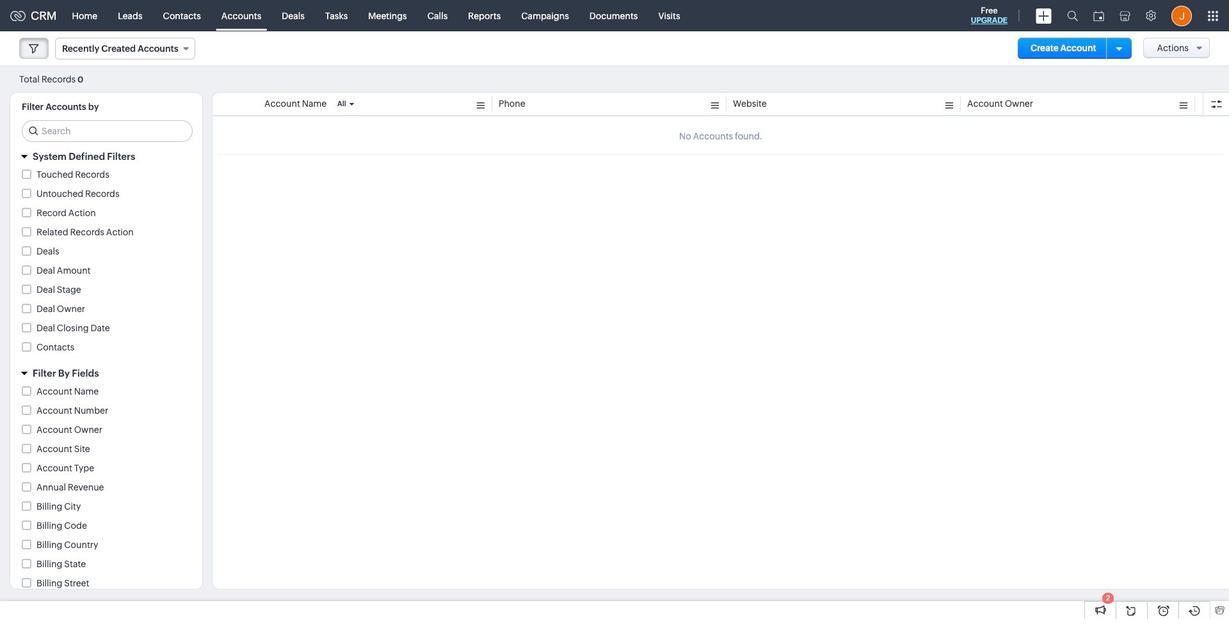 Task type: locate. For each thing, give the bounding box(es) containing it.
search element
[[1060, 0, 1086, 31]]

calendar image
[[1094, 11, 1105, 21]]

None field
[[55, 38, 195, 60]]

profile image
[[1172, 5, 1192, 26]]

Search text field
[[22, 121, 192, 142]]

profile element
[[1164, 0, 1200, 31]]



Task type: describe. For each thing, give the bounding box(es) containing it.
search image
[[1068, 10, 1078, 21]]

create menu image
[[1036, 8, 1052, 23]]

create menu element
[[1028, 0, 1060, 31]]

logo image
[[10, 11, 26, 21]]



Task type: vqa. For each thing, say whether or not it's contained in the screenshot.
Search icon
yes



